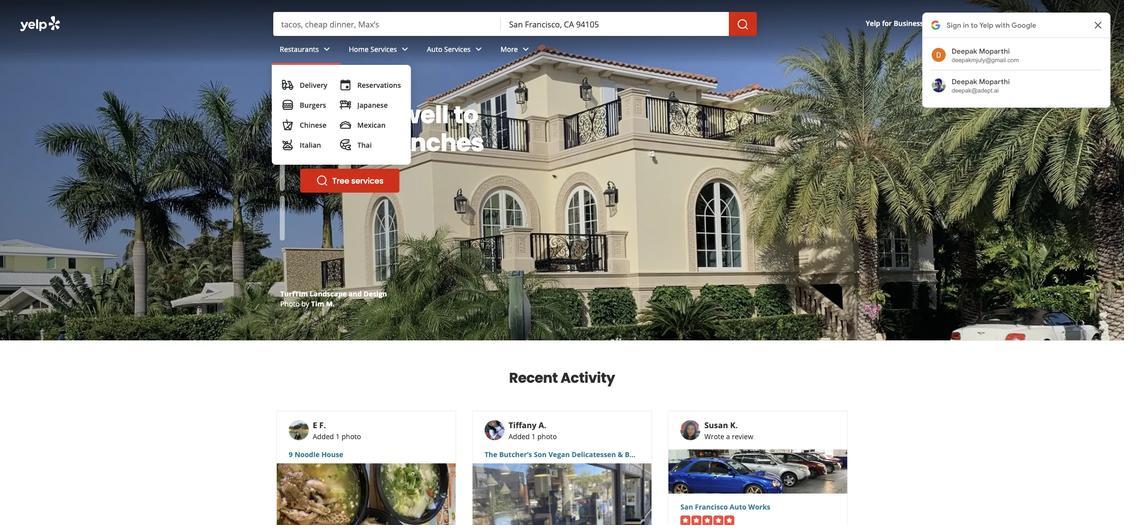 Task type: locate. For each thing, give the bounding box(es) containing it.
a
[[970, 18, 974, 28], [726, 432, 730, 441]]

recent
[[509, 368, 558, 388]]

services
[[370, 44, 397, 54], [444, 44, 471, 54]]

photo up 9 noodle house link
[[342, 432, 361, 441]]

susan
[[704, 420, 728, 431]]

0 horizontal spatial 1
[[336, 432, 340, 441]]

menu
[[272, 65, 411, 165]]

1 horizontal spatial none field
[[509, 18, 721, 29]]

24 chevron down v2 image inside more 'link'
[[520, 43, 532, 55]]

0 horizontal spatial none field
[[281, 18, 493, 29]]

added for tiffany a.
[[509, 432, 530, 441]]

search image
[[737, 19, 749, 31]]

delivery link
[[278, 75, 331, 95]]

yelp
[[866, 18, 880, 28]]

turftim landscape and design link
[[280, 289, 387, 299]]

1 horizontal spatial a
[[970, 18, 974, 28]]

1 added from the left
[[313, 432, 334, 441]]

1
[[336, 432, 340, 441], [532, 432, 536, 441]]

restaurants
[[280, 44, 319, 54]]

2 24 chevron down v2 image from the left
[[520, 43, 532, 55]]

a inside susan k. wrote a review
[[726, 432, 730, 441]]

write a review
[[950, 18, 1000, 28]]

24 thai v2 image
[[339, 139, 351, 151]]

0 vertical spatial a
[[970, 18, 974, 28]]

chinese
[[300, 120, 327, 130]]

tiffany a. link
[[509, 420, 546, 431]]

1 inside e f. added 1 photo
[[336, 432, 340, 441]]

0 horizontal spatial photo
[[342, 432, 361, 441]]

0 vertical spatial auto
[[427, 44, 442, 54]]

1 photo from the left
[[342, 432, 361, 441]]

review
[[732, 432, 753, 441]]

24 chevron down v2 image right auto services
[[473, 43, 485, 55]]

photo of tiffany a. image
[[485, 421, 505, 441]]

photo down a.
[[537, 432, 557, 441]]

2 24 chevron down v2 image from the left
[[399, 43, 411, 55]]

None field
[[281, 18, 493, 29], [509, 18, 721, 29]]

tiffany
[[509, 420, 537, 431]]

1 horizontal spatial 24 chevron down v2 image
[[399, 43, 411, 55]]

1 horizontal spatial services
[[444, 44, 471, 54]]

sign up button
[[1058, 13, 1104, 35]]

1 services from the left
[[370, 44, 397, 54]]

24 chevron down v2 image right more
[[520, 43, 532, 55]]

5 star rating image
[[680, 516, 734, 526]]

24 chevron down v2 image inside home services link
[[399, 43, 411, 55]]

reservations link
[[335, 75, 405, 95]]

1 for a.
[[532, 432, 536, 441]]

log in button
[[1012, 13, 1052, 35]]

None search field
[[0, 0, 1124, 165]]

photo
[[342, 432, 361, 441], [537, 432, 557, 441]]

24 sushi v2 image
[[339, 99, 351, 111]]

photo for f.
[[342, 432, 361, 441]]

Near text field
[[509, 18, 721, 29]]

16 chevron down v2 image
[[926, 19, 934, 27]]

photo
[[280, 299, 300, 309]]

none search field inside explore banner section banner
[[273, 12, 759, 36]]

menu inside business categories element
[[272, 65, 411, 165]]

japanese link
[[335, 95, 405, 115]]

burgers
[[300, 100, 326, 110]]

1 24 chevron down v2 image from the left
[[321, 43, 333, 55]]

log in
[[1020, 18, 1043, 30]]

added inside tiffany a. added 1 photo
[[509, 432, 530, 441]]

added for e f.
[[313, 432, 334, 441]]

0 horizontal spatial services
[[370, 44, 397, 54]]

butcher's
[[499, 450, 532, 460]]

1 down tiffany a. link
[[532, 432, 536, 441]]

0 horizontal spatial added
[[313, 432, 334, 441]]

a down the susan k. link
[[726, 432, 730, 441]]

0 horizontal spatial a
[[726, 432, 730, 441]]

francisco
[[695, 502, 728, 512]]

2 1 from the left
[[532, 432, 536, 441]]

landscape
[[310, 289, 347, 299]]

1 for f.
[[336, 432, 340, 441]]

in
[[1036, 18, 1043, 30]]

k.
[[730, 420, 738, 431]]

san francisco auto works link
[[680, 502, 835, 512]]

tree
[[332, 175, 349, 186]]

more link
[[493, 36, 540, 65]]

1 horizontal spatial photo
[[537, 432, 557, 441]]

added
[[313, 432, 334, 441], [509, 432, 530, 441]]

san
[[680, 502, 693, 512]]

1 vertical spatial auto
[[730, 502, 747, 512]]

italian
[[300, 140, 321, 150]]

photo for a.
[[537, 432, 557, 441]]

and
[[349, 289, 362, 299]]

24 chevron down v2 image right restaurants
[[321, 43, 333, 55]]

explore banner section banner
[[0, 0, 1124, 341]]

burgers link
[[278, 95, 331, 115]]

24 chevron down v2 image inside "auto services" link
[[473, 43, 485, 55]]

2 services from the left
[[444, 44, 471, 54]]

2 photo from the left
[[537, 432, 557, 441]]

a.
[[539, 420, 546, 431]]

menu containing delivery
[[272, 65, 411, 165]]

24 chevron down v2 image
[[321, 43, 333, 55], [399, 43, 411, 55]]

1 up house
[[336, 432, 340, 441]]

more
[[501, 44, 518, 54]]

services for home services
[[370, 44, 397, 54]]

None search field
[[273, 12, 759, 36]]

1 none field from the left
[[281, 18, 493, 29]]

1 horizontal spatial 24 chevron down v2 image
[[520, 43, 532, 55]]

son
[[534, 450, 547, 460]]

yelp for business button
[[862, 14, 938, 32]]

a right write
[[970, 18, 974, 28]]

san francisco auto works
[[680, 502, 770, 512]]

1 vertical spatial a
[[726, 432, 730, 441]]

9 noodle house link
[[289, 450, 444, 460]]

photo inside e f. added 1 photo
[[342, 432, 361, 441]]

home services link
[[341, 36, 419, 65]]

thai link
[[335, 135, 405, 155]]

review
[[976, 18, 1000, 28]]

9
[[289, 450, 293, 460]]

24 chevron down v2 image
[[473, 43, 485, 55], [520, 43, 532, 55]]

1 24 chevron down v2 image from the left
[[473, 43, 485, 55]]

to
[[454, 98, 478, 132]]

vegan
[[548, 450, 570, 460]]

tree services link
[[300, 169, 399, 193]]

0 horizontal spatial auto
[[427, 44, 442, 54]]

24 chevron down v2 image down find text field
[[399, 43, 411, 55]]

photo of susan k. image
[[680, 421, 700, 441]]

photo inside tiffany a. added 1 photo
[[537, 432, 557, 441]]

auto services
[[427, 44, 471, 54]]

2 none field from the left
[[509, 18, 721, 29]]

thai
[[357, 140, 372, 150]]

added inside e f. added 1 photo
[[313, 432, 334, 441]]

up
[[1085, 18, 1096, 30]]

0 horizontal spatial 24 chevron down v2 image
[[321, 43, 333, 55]]

house
[[321, 450, 343, 460]]

Find text field
[[281, 18, 493, 29]]

1 horizontal spatial 1
[[532, 432, 536, 441]]

added down f.
[[313, 432, 334, 441]]

2 added from the left
[[509, 432, 530, 441]]

1 horizontal spatial auto
[[730, 502, 747, 512]]

auto
[[427, 44, 442, 54], [730, 502, 747, 512]]

24 chevron down v2 image inside restaurants link
[[321, 43, 333, 55]]

1 1 from the left
[[336, 432, 340, 441]]

added down tiffany on the bottom of the page
[[509, 432, 530, 441]]

0 horizontal spatial 24 chevron down v2 image
[[473, 43, 485, 55]]

24 chevron down v2 image for auto services
[[473, 43, 485, 55]]

24 search v2 image
[[316, 175, 328, 187]]

for
[[882, 18, 892, 28]]

chinese link
[[278, 115, 331, 135]]

home services
[[349, 44, 397, 54]]

1 horizontal spatial added
[[509, 432, 530, 441]]

none field find
[[281, 18, 493, 29]]

reservations
[[357, 80, 401, 90]]

services
[[351, 175, 383, 186]]

24 chevron down v2 image for more
[[520, 43, 532, 55]]

1 inside tiffany a. added 1 photo
[[532, 432, 536, 441]]

24 italian v2 image
[[282, 139, 294, 151]]

say
[[300, 98, 346, 132]]



Task type: describe. For each thing, give the bounding box(es) containing it.
24 mexican v2 image
[[339, 119, 351, 131]]

f.
[[319, 420, 326, 431]]

services for auto services
[[444, 44, 471, 54]]

m.
[[326, 299, 335, 309]]

write
[[950, 18, 968, 28]]

susan k. wrote a review
[[704, 420, 753, 441]]

a inside banner
[[970, 18, 974, 28]]

activity
[[561, 368, 615, 388]]

24 reservations v2 image
[[339, 79, 351, 91]]

farewell
[[351, 98, 449, 132]]

mexican
[[357, 120, 386, 130]]

business categories element
[[272, 36, 1104, 165]]

24 burgers v2 image
[[282, 99, 294, 111]]

tiffany a. added 1 photo
[[509, 420, 557, 441]]

24 chinese v2 image
[[282, 119, 294, 131]]

auto services link
[[419, 36, 493, 65]]

sign
[[1066, 18, 1083, 30]]

bakery
[[625, 450, 649, 460]]

by
[[302, 299, 309, 309]]

auto inside business categories element
[[427, 44, 442, 54]]

&
[[618, 450, 623, 460]]

design
[[364, 289, 387, 299]]

recent activity
[[509, 368, 615, 388]]

e
[[313, 420, 317, 431]]

branches
[[368, 126, 484, 160]]

sign up
[[1066, 18, 1096, 30]]

24 delivery v2 image
[[282, 79, 294, 91]]

the
[[485, 450, 497, 460]]

explore recent activity section section
[[268, 341, 856, 526]]

wrote
[[704, 432, 724, 441]]

tim m. link
[[311, 299, 335, 309]]

24 chevron down v2 image for restaurants
[[321, 43, 333, 55]]

9 noodle house
[[289, 450, 343, 460]]

the butcher's son vegan delicatessen & bakery
[[485, 450, 649, 460]]

tree services
[[332, 175, 383, 186]]

delicatessen
[[572, 450, 616, 460]]

business
[[894, 18, 924, 28]]

yelp for business
[[866, 18, 924, 28]]

susan k. link
[[704, 420, 738, 431]]

auto inside explore recent activity section section
[[730, 502, 747, 512]]

e f. link
[[313, 420, 326, 431]]

the butcher's son vegan delicatessen & bakery link
[[485, 450, 649, 460]]

noodle
[[295, 450, 320, 460]]

turftim
[[280, 289, 308, 299]]

home
[[349, 44, 369, 54]]

works
[[748, 502, 770, 512]]

mexican link
[[335, 115, 405, 135]]

write a review link
[[946, 14, 1004, 32]]

none search field containing log in
[[0, 0, 1124, 165]]

e f. added 1 photo
[[313, 420, 361, 441]]

tim
[[311, 299, 324, 309]]

24 chevron down v2 image for home services
[[399, 43, 411, 55]]

say farewell to dead branches
[[300, 98, 484, 160]]

restaurants link
[[272, 36, 341, 65]]

none field near
[[509, 18, 721, 29]]

log
[[1020, 18, 1034, 30]]

delivery
[[300, 80, 327, 90]]

photo of e f. image
[[289, 421, 309, 441]]

dead
[[300, 126, 363, 160]]

turftim landscape and design photo by tim m.
[[280, 289, 387, 309]]

japanese
[[357, 100, 388, 110]]

italian link
[[278, 135, 331, 155]]



Task type: vqa. For each thing, say whether or not it's contained in the screenshot.
bottom the Write
no



